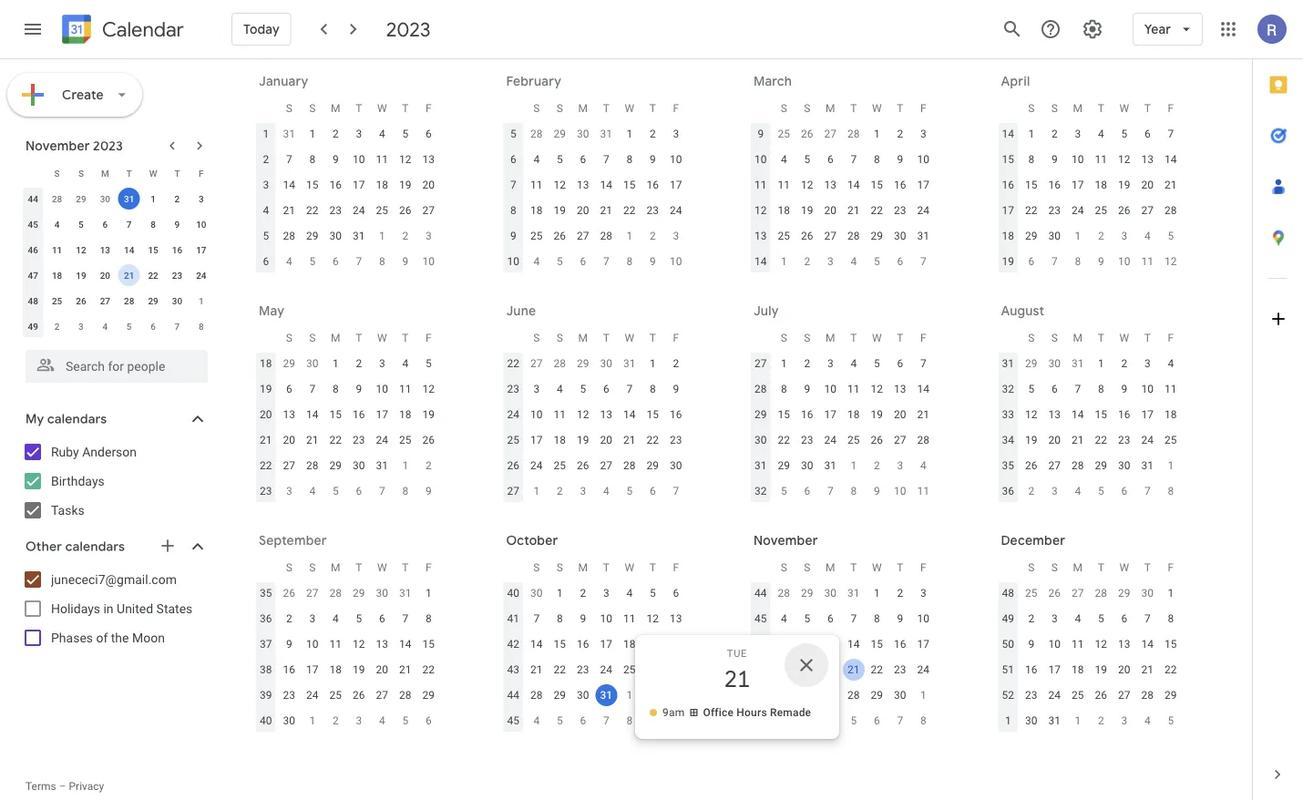 Task type: locate. For each thing, give the bounding box(es) containing it.
25 element up april 1 element
[[773, 225, 795, 247]]

1 horizontal spatial december 1 element
[[913, 685, 935, 706]]

45 inside november 2023 grid
[[28, 219, 38, 230]]

26 inside april grid
[[1118, 204, 1131, 217]]

17 element up 'february 7' element
[[348, 174, 370, 196]]

14 inside november grid
[[848, 638, 860, 651]]

0 horizontal spatial 36
[[260, 613, 272, 625]]

21 inside january grid
[[283, 204, 295, 217]]

0 vertical spatial 44
[[28, 193, 38, 204]]

10
[[353, 153, 365, 166], [670, 153, 682, 166], [755, 153, 767, 166], [917, 153, 930, 166], [1072, 153, 1084, 166], [196, 219, 206, 230], [423, 255, 435, 268], [507, 255, 520, 268], [670, 255, 682, 268], [1118, 255, 1131, 268], [376, 383, 388, 396], [825, 383, 837, 396], [1142, 383, 1154, 396], [531, 408, 543, 421], [894, 485, 907, 498], [600, 613, 613, 625], [917, 613, 930, 625], [306, 638, 319, 651], [1049, 638, 1061, 651], [670, 715, 682, 727]]

m for december
[[1073, 562, 1083, 574]]

31 for 31 element to the left of january 1 element
[[1049, 715, 1061, 727]]

december 4 element for s
[[820, 710, 842, 732]]

0 vertical spatial 45
[[28, 219, 38, 230]]

w inside march grid
[[872, 102, 882, 115]]

december 1 element left may at the left of the page
[[190, 290, 212, 312]]

m for april
[[1073, 102, 1083, 115]]

other calendars button
[[4, 532, 226, 562]]

41
[[507, 613, 520, 625]]

december 1 element for f
[[190, 290, 212, 312]]

48
[[28, 295, 38, 306], [1002, 587, 1015, 600]]

september 2 element
[[1021, 480, 1043, 502]]

june 5 element
[[325, 480, 347, 502]]

29 inside january 29 element
[[554, 128, 566, 140]]

19 element up march 5 element
[[549, 200, 571, 222]]

row group containing 31
[[997, 351, 1183, 504]]

31 for "december 31" element
[[283, 128, 295, 140]]

0 horizontal spatial december 7 element
[[166, 315, 188, 337]]

0 horizontal spatial 35
[[260, 587, 272, 600]]

november 1 element
[[619, 685, 641, 706]]

december 2 element
[[46, 315, 68, 337], [773, 710, 795, 732]]

17 element up 31, today 'element'
[[595, 634, 617, 655]]

row group inside november grid
[[749, 581, 935, 734]]

31 for the january 31 element
[[600, 128, 613, 140]]

44 for m
[[28, 193, 38, 204]]

cell inside october grid
[[665, 683, 688, 708]]

0 horizontal spatial 46
[[28, 244, 38, 255]]

27 for 27 element on top of february 3 element
[[423, 204, 435, 217]]

1 vertical spatial 31 cell
[[595, 683, 618, 708]]

w for march
[[872, 102, 882, 115]]

1 vertical spatial 45
[[755, 613, 767, 625]]

december 7 element for t
[[166, 315, 188, 337]]

1 horizontal spatial december 7 element
[[889, 710, 911, 732]]

0 horizontal spatial december 3 element
[[70, 315, 92, 337]]

27 element up april 3 element
[[820, 225, 842, 247]]

october 29 element left october 31, today element
[[70, 188, 92, 210]]

19 element up july 3 element
[[572, 429, 594, 451]]

30 inside march grid
[[894, 230, 907, 242]]

25 element up march 4 element
[[526, 225, 548, 247]]

calendars for other calendars
[[65, 539, 125, 555]]

24 inside march grid
[[917, 204, 930, 217]]

28 element left march 1 element
[[595, 225, 617, 247]]

22 element
[[301, 200, 323, 222], [619, 200, 641, 222], [866, 200, 888, 222], [1021, 200, 1043, 222], [142, 264, 164, 286], [325, 429, 347, 451], [642, 429, 664, 451], [773, 429, 795, 451], [1090, 429, 1112, 451], [418, 659, 440, 681], [549, 659, 571, 681], [866, 659, 888, 681], [1160, 659, 1182, 681]]

18 up april 1 element
[[778, 204, 790, 217]]

may 3 element
[[1114, 225, 1136, 247]]

15
[[1002, 153, 1015, 166], [306, 179, 319, 191], [624, 179, 636, 191], [871, 179, 883, 191], [1026, 179, 1038, 191], [148, 244, 158, 255], [330, 408, 342, 421], [647, 408, 659, 421], [778, 408, 790, 421], [1095, 408, 1108, 421], [423, 638, 435, 651], [554, 638, 566, 651], [871, 638, 883, 651], [1165, 638, 1177, 651]]

24
[[353, 204, 365, 217], [670, 204, 682, 217], [917, 204, 930, 217], [1072, 204, 1084, 217], [196, 270, 206, 281], [507, 408, 520, 421], [376, 434, 388, 447], [825, 434, 837, 447], [1142, 434, 1154, 447], [531, 459, 543, 472], [600, 664, 613, 676], [917, 664, 930, 676], [306, 689, 319, 702], [1049, 689, 1061, 702]]

1 vertical spatial october 28 element
[[773, 582, 795, 604]]

0 vertical spatial december 5 element
[[118, 315, 140, 337]]

2023
[[386, 16, 431, 42], [93, 138, 123, 154]]

cell inside november grid
[[773, 683, 796, 708]]

21 inside february grid
[[600, 204, 613, 217]]

9
[[758, 128, 764, 140], [333, 153, 339, 166], [650, 153, 656, 166], [897, 153, 903, 166], [1052, 153, 1058, 166], [175, 219, 180, 230], [510, 230, 517, 242], [402, 255, 408, 268], [650, 255, 656, 268], [1098, 255, 1104, 268], [356, 383, 362, 396], [673, 383, 679, 396], [804, 383, 810, 396], [1122, 383, 1128, 396], [426, 485, 432, 498], [874, 485, 880, 498], [580, 613, 586, 625], [897, 613, 903, 625], [286, 638, 292, 651], [1029, 638, 1035, 651], [650, 715, 656, 727]]

row group containing 18
[[254, 351, 440, 504]]

cell right hours at the right of page
[[773, 683, 796, 708]]

14 down april 30 element
[[306, 408, 319, 421]]

1 horizontal spatial 45
[[507, 715, 520, 727]]

25 element up search for people text field
[[46, 290, 68, 312]]

26 up search for people text field
[[76, 295, 86, 306]]

april 7 element
[[913, 251, 935, 273]]

1 vertical spatial 21 cell
[[842, 657, 866, 683]]

14 element down may 31 element
[[619, 404, 641, 426]]

36
[[1002, 485, 1015, 498], [260, 613, 272, 625]]

1 vertical spatial 32
[[755, 485, 767, 498]]

my calendars
[[26, 411, 107, 428]]

december 5 element for t
[[118, 315, 140, 337]]

may
[[259, 303, 284, 319]]

21 element up february 4 element
[[278, 200, 300, 222]]

2 cell from the left
[[773, 683, 796, 708]]

29 inside august 29 "element"
[[353, 587, 365, 600]]

row containing 41
[[502, 606, 688, 632]]

27 for 27 element above september 3 element
[[1049, 459, 1061, 472]]

row containing 33
[[997, 402, 1183, 428]]

january 4 element
[[1137, 710, 1159, 732]]

19 inside march grid
[[801, 204, 814, 217]]

0 vertical spatial 2023
[[386, 16, 431, 42]]

17 inside january grid
[[353, 179, 365, 191]]

1 horizontal spatial 48
[[1002, 587, 1015, 600]]

29 element up 'april 5' "element"
[[866, 225, 888, 247]]

row containing 24
[[502, 402, 688, 428]]

1 vertical spatial december 7 element
[[889, 710, 911, 732]]

february 26 element
[[796, 123, 818, 145]]

tab list
[[1253, 59, 1304, 749]]

28 element up january 4 element
[[1137, 685, 1159, 706]]

1 horizontal spatial november
[[754, 532, 818, 549]]

19 up january 2 element
[[1095, 664, 1108, 676]]

phases of the moon
[[51, 630, 165, 645]]

2 horizontal spatial 44
[[755, 587, 767, 600]]

anderson
[[82, 444, 137, 459]]

10 inside november grid
[[917, 613, 930, 625]]

26 up the remade
[[801, 689, 814, 702]]

column header inside february grid
[[502, 96, 525, 121]]

august 9 element
[[866, 480, 888, 502]]

28 element inside 'december' grid
[[1137, 685, 1159, 706]]

row containing 8
[[502, 198, 688, 223]]

m inside 'grid'
[[331, 562, 340, 574]]

october 30 element
[[94, 188, 116, 210], [820, 582, 842, 604]]

11 element
[[371, 149, 393, 170], [1090, 149, 1112, 170], [526, 174, 548, 196], [773, 174, 795, 196], [46, 239, 68, 261], [394, 378, 416, 400], [843, 378, 865, 400], [1160, 378, 1182, 400], [549, 404, 571, 426], [619, 608, 641, 630], [325, 634, 347, 655], [773, 634, 795, 655], [1067, 634, 1089, 655]]

row group inside february grid
[[502, 121, 688, 274]]

27 inside april grid
[[1142, 204, 1154, 217]]

23 inside september 'grid'
[[283, 689, 295, 702]]

1 horizontal spatial 36
[[1002, 485, 1015, 498]]

row containing 13
[[749, 223, 935, 249]]

21 cell down october 31, today element
[[117, 263, 141, 288]]

terms link
[[26, 780, 56, 793]]

21 cell for t
[[117, 263, 141, 288]]

19 up august 2 element
[[871, 408, 883, 421]]

35
[[1002, 459, 1015, 472], [260, 587, 272, 600]]

0 vertical spatial december 7 element
[[166, 315, 188, 337]]

december 3 element right hours at the right of page
[[796, 710, 818, 732]]

row
[[254, 96, 440, 121], [502, 96, 688, 121], [749, 96, 935, 121], [997, 96, 1183, 121], [254, 121, 440, 147], [502, 121, 688, 147], [749, 121, 935, 147], [997, 121, 1183, 147], [254, 147, 440, 172], [502, 147, 688, 172], [749, 147, 935, 172], [997, 147, 1183, 172], [21, 160, 213, 186], [254, 172, 440, 198], [502, 172, 688, 198], [749, 172, 935, 198], [997, 172, 1183, 198], [21, 186, 213, 211], [254, 198, 440, 223], [502, 198, 688, 223], [749, 198, 935, 223], [997, 198, 1183, 223], [21, 211, 213, 237], [254, 223, 440, 249], [502, 223, 688, 249], [749, 223, 935, 249], [997, 223, 1183, 249], [21, 237, 213, 263], [254, 249, 440, 274], [502, 249, 688, 274], [749, 249, 935, 274], [997, 249, 1183, 274], [21, 263, 213, 288], [21, 288, 213, 314], [21, 314, 213, 339], [254, 325, 440, 351], [502, 325, 688, 351], [749, 325, 935, 351], [997, 325, 1183, 351], [254, 351, 440, 376], [502, 351, 688, 376], [749, 351, 935, 376], [997, 351, 1183, 376], [254, 376, 440, 402], [502, 376, 688, 402], [749, 376, 935, 402], [997, 376, 1183, 402], [254, 402, 440, 428], [502, 402, 688, 428], [749, 402, 935, 428], [997, 402, 1183, 428], [254, 428, 440, 453], [502, 428, 688, 453], [749, 428, 935, 453], [997, 428, 1183, 453], [254, 453, 440, 479], [502, 453, 688, 479], [749, 453, 935, 479], [997, 453, 1183, 479], [254, 479, 440, 504], [502, 479, 688, 504], [749, 479, 935, 504], [997, 479, 1183, 504], [254, 555, 440, 581], [502, 555, 688, 581], [749, 555, 935, 581], [997, 555, 1183, 581], [254, 581, 440, 606], [502, 581, 688, 606], [749, 581, 935, 606], [997, 581, 1183, 606], [254, 606, 440, 632], [502, 606, 688, 632], [749, 606, 935, 632], [997, 606, 1183, 632], [254, 632, 440, 657], [502, 632, 688, 657], [749, 632, 935, 657], [997, 632, 1183, 657], [254, 657, 440, 683], [502, 657, 688, 683], [749, 657, 935, 683], [997, 657, 1183, 683], [254, 683, 440, 708], [502, 683, 688, 708], [749, 683, 935, 708], [997, 683, 1183, 708], [254, 708, 440, 734], [502, 708, 688, 734], [749, 708, 935, 734], [997, 708, 1183, 734]]

11 inside august grid
[[1165, 383, 1177, 396]]

0 vertical spatial december 6 element
[[142, 315, 164, 337]]

19 up october 3 element
[[353, 664, 365, 676]]

26 element up august 2 element
[[866, 429, 888, 451]]

0 horizontal spatial december 4 element
[[94, 315, 116, 337]]

1 vertical spatial november
[[754, 532, 818, 549]]

40 down 39
[[260, 715, 272, 727]]

1 horizontal spatial 32
[[1002, 383, 1015, 396]]

august 28 element
[[325, 582, 347, 604]]

2
[[333, 128, 339, 140], [650, 128, 656, 140], [897, 128, 903, 140], [1052, 128, 1058, 140], [263, 153, 269, 166], [175, 193, 180, 204], [402, 230, 408, 242], [650, 230, 656, 242], [1098, 230, 1104, 242], [804, 255, 810, 268], [54, 321, 60, 332], [356, 357, 362, 370], [673, 357, 679, 370], [804, 357, 810, 370], [1122, 357, 1128, 370], [426, 459, 432, 472], [874, 459, 880, 472], [557, 485, 563, 498], [1029, 485, 1035, 498], [580, 587, 586, 600], [897, 587, 903, 600], [286, 613, 292, 625], [1029, 613, 1035, 625], [333, 715, 339, 727], [781, 715, 787, 727], [1098, 715, 1104, 727]]

1 vertical spatial 40
[[260, 715, 272, 727]]

Search for people text field
[[36, 350, 197, 383]]

0 horizontal spatial 49
[[28, 321, 38, 332]]

2 vertical spatial 49
[[755, 715, 767, 727]]

row containing 3
[[254, 172, 440, 198]]

14 inside 'december' grid
[[1142, 638, 1154, 651]]

24 for 24 element on top of april 7 "element" in the right top of the page
[[917, 204, 930, 217]]

f inside april grid
[[1168, 102, 1174, 115]]

january
[[259, 73, 309, 89]]

may grid
[[251, 325, 440, 504]]

23
[[330, 204, 342, 217], [647, 204, 659, 217], [894, 204, 907, 217], [1049, 204, 1061, 217], [172, 270, 182, 281], [507, 383, 520, 396], [353, 434, 365, 447], [670, 434, 682, 447], [801, 434, 814, 447], [1118, 434, 1131, 447], [260, 485, 272, 498], [577, 664, 589, 676], [894, 664, 907, 676], [283, 689, 295, 702], [1026, 689, 1038, 702]]

f inside march grid
[[921, 102, 927, 115]]

0 vertical spatial 31 cell
[[117, 186, 141, 211]]

1 horizontal spatial cell
[[773, 683, 796, 708]]

row group for march
[[749, 121, 935, 274]]

47
[[28, 270, 38, 281]]

column header for october
[[502, 555, 525, 581]]

december 3 element
[[70, 315, 92, 337], [796, 710, 818, 732]]

44 inside october grid
[[507, 689, 520, 702]]

24 element
[[348, 200, 370, 222], [665, 200, 687, 222], [913, 200, 935, 222], [1067, 200, 1089, 222], [190, 264, 212, 286], [371, 429, 393, 451], [820, 429, 842, 451], [1137, 429, 1159, 451], [526, 455, 548, 477], [595, 659, 617, 681], [913, 659, 935, 681], [301, 685, 323, 706], [1044, 685, 1066, 706]]

0 horizontal spatial 32
[[755, 485, 767, 498]]

1 vertical spatial 35
[[260, 587, 272, 600]]

19 up february 2 element
[[399, 179, 412, 191]]

0 horizontal spatial december 2 element
[[46, 315, 68, 337]]

f for july
[[921, 332, 927, 345]]

february 7 element
[[348, 251, 370, 273]]

31 for october 31 element at right
[[848, 587, 860, 600]]

29 for 29 element above november 5 element
[[554, 689, 566, 702]]

october 29 element for m
[[70, 188, 92, 210]]

35 left august 26 'element' on the bottom of the page
[[260, 587, 272, 600]]

14 down "december 31" element
[[283, 179, 295, 191]]

8
[[309, 153, 316, 166], [627, 153, 633, 166], [874, 153, 880, 166], [1029, 153, 1035, 166], [510, 204, 517, 217], [151, 219, 156, 230], [379, 255, 385, 268], [627, 255, 633, 268], [1075, 255, 1081, 268], [199, 321, 204, 332], [333, 383, 339, 396], [650, 383, 656, 396], [781, 383, 787, 396], [1098, 383, 1104, 396], [402, 485, 408, 498], [851, 485, 857, 498], [1168, 485, 1174, 498], [426, 613, 432, 625], [557, 613, 563, 625], [874, 613, 880, 625], [1168, 613, 1174, 625], [627, 715, 633, 727], [921, 715, 927, 727]]

25 element
[[371, 200, 393, 222], [1090, 200, 1112, 222], [526, 225, 548, 247], [773, 225, 795, 247], [46, 290, 68, 312], [394, 429, 416, 451], [843, 429, 865, 451], [1160, 429, 1182, 451], [549, 455, 571, 477], [619, 659, 641, 681], [325, 685, 347, 706], [1067, 685, 1089, 706]]

1 horizontal spatial 40
[[507, 587, 520, 600]]

35 inside september 'grid'
[[260, 587, 272, 600]]

27 up january 3 element
[[1118, 689, 1131, 702]]

15 inside september 'grid'
[[423, 638, 435, 651]]

february 5 element
[[301, 251, 323, 273]]

1 cell from the left
[[665, 683, 688, 708]]

27 for 27 element on top of october 4 element
[[376, 689, 388, 702]]

june
[[506, 303, 536, 319]]

12
[[399, 153, 412, 166], [1118, 153, 1131, 166], [554, 179, 566, 191], [801, 179, 814, 191], [755, 204, 767, 217], [76, 244, 86, 255], [1165, 255, 1177, 268], [423, 383, 435, 396], [871, 383, 883, 396], [577, 408, 589, 421], [1026, 408, 1038, 421], [647, 613, 659, 625], [353, 638, 365, 651], [801, 638, 814, 651], [1095, 638, 1108, 651]]

27 for 27 element over april 3 element
[[825, 230, 837, 242]]

1 vertical spatial 46
[[755, 638, 767, 651]]

row group containing 14
[[997, 121, 1183, 274]]

remade
[[770, 706, 812, 719]]

14 down august 31 element
[[399, 638, 412, 651]]

march 5 element
[[549, 251, 571, 273]]

w for august
[[1120, 332, 1129, 345]]

column header for december
[[997, 555, 1020, 581]]

31 inside 'december' grid
[[1049, 715, 1061, 727]]

35 down 34
[[1002, 459, 1015, 472]]

0 vertical spatial october 29 element
[[70, 188, 92, 210]]

cell right november 2 element
[[665, 683, 688, 708]]

april 30 element
[[301, 353, 323, 375]]

row group
[[254, 121, 440, 274], [502, 121, 688, 274], [749, 121, 935, 274], [997, 121, 1183, 274], [21, 186, 213, 339], [254, 351, 440, 504], [502, 351, 688, 504], [749, 351, 935, 504], [997, 351, 1183, 504], [254, 581, 440, 734], [502, 581, 688, 734], [749, 581, 935, 734], [997, 581, 1183, 734]]

25
[[778, 128, 790, 140], [376, 204, 388, 217], [1095, 204, 1108, 217], [531, 230, 543, 242], [778, 230, 790, 242], [52, 295, 62, 306], [399, 434, 412, 447], [507, 434, 520, 447], [848, 434, 860, 447], [1165, 434, 1177, 447], [554, 459, 566, 472], [1026, 587, 1038, 600], [624, 664, 636, 676], [330, 689, 342, 702], [1072, 689, 1084, 702]]

21 inside november grid
[[848, 664, 860, 676]]

united
[[117, 601, 153, 616]]

32
[[1002, 383, 1015, 396], [755, 485, 767, 498]]

49 down 47 on the left of the page
[[28, 321, 38, 332]]

17 element left february 4 element
[[190, 239, 212, 261]]

30
[[577, 128, 589, 140], [100, 193, 110, 204], [330, 230, 342, 242], [894, 230, 907, 242], [1049, 230, 1061, 242], [172, 295, 182, 306], [306, 357, 319, 370], [600, 357, 613, 370], [1049, 357, 1061, 370], [755, 434, 767, 447], [353, 459, 365, 472], [670, 459, 682, 472], [801, 459, 814, 472], [1118, 459, 1131, 472], [376, 587, 388, 600], [531, 587, 543, 600], [825, 587, 837, 600], [1142, 587, 1154, 600], [577, 689, 589, 702], [894, 689, 907, 702], [283, 715, 295, 727], [1026, 715, 1038, 727]]

18
[[376, 179, 388, 191], [1095, 179, 1108, 191], [531, 204, 543, 217], [778, 204, 790, 217], [1002, 230, 1015, 242], [52, 270, 62, 281], [260, 357, 272, 370], [399, 408, 412, 421], [848, 408, 860, 421], [1165, 408, 1177, 421], [554, 434, 566, 447], [624, 638, 636, 651], [330, 664, 342, 676], [778, 664, 790, 676], [1072, 664, 1084, 676]]

may 5 element
[[1160, 225, 1182, 247]]

32 inside august grid
[[1002, 383, 1015, 396]]

1 horizontal spatial 35
[[1002, 459, 1015, 472]]

14
[[1002, 128, 1015, 140], [1165, 153, 1177, 166], [283, 179, 295, 191], [600, 179, 613, 191], [848, 179, 860, 191], [124, 244, 134, 255], [755, 255, 767, 268], [917, 383, 930, 396], [306, 408, 319, 421], [624, 408, 636, 421], [1072, 408, 1084, 421], [399, 638, 412, 651], [531, 638, 543, 651], [848, 638, 860, 651], [1142, 638, 1154, 651]]

40
[[507, 587, 520, 600], [260, 715, 272, 727]]

21 for 21 element below october 31 element at right
[[848, 664, 860, 676]]

december 5 element
[[118, 315, 140, 337], [843, 710, 865, 732]]

1 horizontal spatial october 29 element
[[796, 582, 818, 604]]

1 horizontal spatial december 4 element
[[820, 710, 842, 732]]

1 vertical spatial december 4 element
[[820, 710, 842, 732]]

row group containing 5
[[502, 121, 688, 274]]

0 vertical spatial 36
[[1002, 485, 1015, 498]]

19 for 19 element on top of april 2 element
[[801, 204, 814, 217]]

1 horizontal spatial 44
[[507, 689, 520, 702]]

cell
[[665, 683, 688, 708], [773, 683, 796, 708]]

january 2 element
[[1090, 710, 1112, 732]]

19 right 34
[[1026, 434, 1038, 447]]

december 2 element up search for people text field
[[46, 315, 68, 337]]

0 vertical spatial december 2 element
[[46, 315, 68, 337]]

terms – privacy
[[26, 780, 104, 793]]

1 horizontal spatial december 8 element
[[913, 710, 935, 732]]

35 for 26 element on top of the "september 2" element
[[1002, 459, 1015, 472]]

states
[[156, 601, 193, 616]]

33
[[1002, 408, 1015, 421]]

october 29 element left october 31 element at right
[[796, 582, 818, 604]]

28
[[531, 128, 543, 140], [848, 128, 860, 140], [52, 193, 62, 204], [1165, 204, 1177, 217], [283, 230, 295, 242], [600, 230, 613, 242], [848, 230, 860, 242], [124, 295, 134, 306], [554, 357, 566, 370], [755, 383, 767, 396], [917, 434, 930, 447], [306, 459, 319, 472], [624, 459, 636, 472], [1072, 459, 1084, 472], [330, 587, 342, 600], [778, 587, 790, 600], [1095, 587, 1108, 600], [399, 689, 412, 702], [531, 689, 543, 702], [848, 689, 860, 702], [1142, 689, 1154, 702]]

1 vertical spatial october 30 element
[[820, 582, 842, 604]]

19 up june 2 element
[[423, 408, 435, 421]]

may 1 element
[[1067, 225, 1089, 247]]

1 vertical spatial october 29 element
[[796, 582, 818, 604]]

w inside july grid
[[872, 332, 882, 345]]

january 31 element
[[595, 123, 617, 145]]

f inside 'may' grid
[[426, 332, 432, 345]]

45 for m
[[28, 219, 38, 230]]

december 6 element
[[142, 315, 164, 337], [866, 710, 888, 732]]

14 for 14 element under july 31 element
[[1072, 408, 1084, 421]]

24 inside 'may' grid
[[376, 434, 388, 447]]

9 inside the june grid
[[673, 383, 679, 396]]

16 element inside january grid
[[325, 174, 347, 196]]

march
[[754, 73, 792, 89]]

29 element up november 5 element
[[549, 685, 571, 706]]

29 for 29 element on top of 'april 5' "element"
[[871, 230, 883, 242]]

row group containing 48
[[997, 581, 1183, 734]]

35 inside august grid
[[1002, 459, 1015, 472]]

1 horizontal spatial december 2 element
[[773, 710, 795, 732]]

0 vertical spatial december 8 element
[[190, 315, 212, 337]]

row group inside august grid
[[997, 351, 1183, 504]]

9 inside september 'grid'
[[286, 638, 292, 651]]

10 inside "element"
[[670, 255, 682, 268]]

26 inside november 2023 grid
[[76, 295, 86, 306]]

tue
[[727, 648, 748, 659]]

37
[[260, 638, 272, 651]]

december 4 element up search for people text field
[[94, 315, 116, 337]]

27 element
[[418, 200, 440, 222], [1137, 200, 1159, 222], [572, 225, 594, 247], [820, 225, 842, 247], [94, 290, 116, 312], [889, 429, 911, 451], [278, 455, 300, 477], [595, 455, 617, 477], [1044, 455, 1066, 477], [371, 685, 393, 706], [820, 685, 842, 706], [1114, 685, 1136, 706]]

w inside october grid
[[625, 562, 635, 574]]

0 horizontal spatial 45
[[28, 219, 38, 230]]

26 element right week 48 row header
[[796, 685, 818, 706]]

row group for december
[[997, 581, 1183, 734]]

m inside october grid
[[578, 562, 588, 574]]

f inside 'december' grid
[[1168, 562, 1174, 574]]

16 inside july grid
[[801, 408, 814, 421]]

august 30 element
[[371, 582, 393, 604]]

1 horizontal spatial october 28 element
[[773, 582, 795, 604]]

0 horizontal spatial december 6 element
[[142, 315, 164, 337]]

march 9 element
[[642, 251, 664, 273]]

24 for 24 element above may 1 element
[[1072, 204, 1084, 217]]

row containing 34
[[997, 428, 1183, 453]]

march 10 element
[[665, 251, 687, 273]]

other calendars
[[26, 539, 125, 555]]

0 vertical spatial 46
[[28, 244, 38, 255]]

15 inside october grid
[[554, 638, 566, 651]]

0 horizontal spatial december 5 element
[[118, 315, 140, 337]]

23 inside november grid
[[894, 664, 907, 676]]

26 element up june 2 element
[[418, 429, 440, 451]]

28 element up august 4 element
[[913, 429, 935, 451]]

0 vertical spatial october 28 element
[[46, 188, 68, 210]]

6
[[426, 128, 432, 140], [1145, 128, 1151, 140], [510, 153, 517, 166], [580, 153, 586, 166], [828, 153, 834, 166], [103, 219, 108, 230], [263, 255, 269, 268], [333, 255, 339, 268], [580, 255, 586, 268], [897, 255, 903, 268], [1029, 255, 1035, 268], [151, 321, 156, 332], [897, 357, 903, 370], [286, 383, 292, 396], [603, 383, 609, 396], [1052, 383, 1058, 396], [356, 485, 362, 498], [650, 485, 656, 498], [804, 485, 810, 498], [1122, 485, 1128, 498], [673, 587, 679, 600], [379, 613, 385, 625], [828, 613, 834, 625], [1122, 613, 1128, 625], [426, 715, 432, 727], [580, 715, 586, 727], [874, 715, 880, 727]]

44 for s
[[755, 587, 767, 600]]

24 for 24 element over october 1 element
[[306, 689, 319, 702]]

0 vertical spatial december 3 element
[[70, 315, 92, 337]]

phases
[[51, 630, 93, 645]]

14 for 14 element underneath "december 31" element
[[283, 179, 295, 191]]

24 element up march 3 element
[[665, 200, 687, 222]]

28 element up june 4 element
[[301, 455, 323, 477]]

w for september
[[377, 562, 387, 574]]

19 for 19 element on top of july 3 element
[[577, 434, 589, 447]]

1 vertical spatial 48
[[1002, 587, 1015, 600]]

november 29 element
[[1114, 582, 1136, 604]]

column header inside april grid
[[997, 96, 1020, 121]]

0 vertical spatial 21 cell
[[117, 263, 141, 288]]

september grid
[[251, 555, 440, 734]]

february 8 element
[[371, 251, 393, 273]]

11
[[376, 153, 388, 166], [1095, 153, 1108, 166], [531, 179, 543, 191], [755, 179, 767, 191], [778, 179, 790, 191], [52, 244, 62, 255], [1142, 255, 1154, 268], [399, 383, 412, 396], [848, 383, 860, 396], [1165, 383, 1177, 396], [554, 408, 566, 421], [917, 485, 930, 498], [624, 613, 636, 625], [330, 638, 342, 651], [778, 638, 790, 651], [1072, 638, 1084, 651]]

row containing 37
[[254, 632, 440, 657]]

calendars
[[47, 411, 107, 428], [65, 539, 125, 555]]

1 vertical spatial 2023
[[93, 138, 123, 154]]

w
[[377, 102, 387, 115], [625, 102, 635, 115], [872, 102, 882, 115], [1120, 102, 1129, 115], [149, 168, 157, 179], [377, 332, 387, 345], [625, 332, 635, 345], [872, 332, 882, 345], [1120, 332, 1129, 345], [377, 562, 387, 574], [625, 562, 635, 574], [872, 562, 882, 574], [1120, 562, 1129, 574]]

24 for 24 element over july 1 element
[[531, 459, 543, 472]]

14 element right 42
[[526, 634, 548, 655]]

august 27 element
[[301, 582, 323, 604]]

3
[[356, 128, 362, 140], [673, 128, 679, 140], [921, 128, 927, 140], [1075, 128, 1081, 140], [263, 179, 269, 191], [199, 193, 204, 204], [426, 230, 432, 242], [673, 230, 679, 242], [1122, 230, 1128, 242], [828, 255, 834, 268], [78, 321, 84, 332], [379, 357, 385, 370], [828, 357, 834, 370], [1145, 357, 1151, 370], [534, 383, 540, 396], [897, 459, 903, 472], [286, 485, 292, 498], [580, 485, 586, 498], [1052, 485, 1058, 498], [603, 587, 609, 600], [921, 587, 927, 600], [309, 613, 316, 625], [1052, 613, 1058, 625], [356, 715, 362, 727], [804, 715, 810, 727], [1122, 715, 1128, 727]]

20 inside 'december' grid
[[1118, 664, 1131, 676]]

44 down 43
[[507, 689, 520, 702]]

21 element up september 4 element
[[1067, 429, 1089, 451]]

29 element
[[301, 225, 323, 247], [866, 225, 888, 247], [1021, 225, 1043, 247], [142, 290, 164, 312], [325, 455, 347, 477], [642, 455, 664, 477], [773, 455, 795, 477], [1090, 455, 1112, 477], [418, 685, 440, 706], [549, 685, 571, 706], [866, 685, 888, 706], [1160, 685, 1182, 706]]

f for june
[[673, 332, 679, 345]]

0 vertical spatial december 4 element
[[94, 315, 116, 337]]

june 9 element
[[418, 480, 440, 502]]

0 horizontal spatial 40
[[260, 715, 272, 727]]

december 4 element containing 4
[[94, 315, 116, 337]]

14 element down october 31 element at right
[[843, 634, 865, 655]]

27
[[825, 128, 837, 140], [423, 204, 435, 217], [1142, 204, 1154, 217], [577, 230, 589, 242], [825, 230, 837, 242], [100, 295, 110, 306], [531, 357, 543, 370], [755, 357, 767, 370], [894, 434, 907, 447], [283, 459, 295, 472], [600, 459, 613, 472], [1049, 459, 1061, 472], [507, 485, 520, 498], [306, 587, 319, 600], [1072, 587, 1084, 600], [376, 689, 388, 702], [1118, 689, 1131, 702]]

december 5 element for m
[[843, 710, 865, 732]]

week 47 row header
[[749, 657, 773, 683]]

may 6 element
[[1021, 251, 1043, 273]]

20
[[423, 179, 435, 191], [1142, 179, 1154, 191], [577, 204, 589, 217], [825, 204, 837, 217], [100, 270, 110, 281], [260, 408, 272, 421], [894, 408, 907, 421], [283, 434, 295, 447], [600, 434, 613, 447], [1049, 434, 1061, 447], [376, 664, 388, 676], [825, 664, 837, 676], [1118, 664, 1131, 676]]

birthdays
[[51, 474, 105, 489]]

row containing 7
[[502, 172, 688, 198]]

row group containing 35
[[254, 581, 440, 734]]

1 horizontal spatial december 6 element
[[866, 710, 888, 732]]

0 horizontal spatial october 30 element
[[94, 188, 116, 210]]

14 element down april 30 element
[[301, 404, 323, 426]]

2 inside 'element'
[[1098, 230, 1104, 242]]

row containing 16
[[997, 172, 1183, 198]]

1 horizontal spatial october 30 element
[[820, 582, 842, 604]]

row group containing 40
[[502, 581, 688, 734]]

december 7 element for w
[[889, 710, 911, 732]]

49 inside november grid
[[755, 715, 767, 727]]

row containing 47
[[21, 263, 213, 288]]

1 vertical spatial 49
[[1002, 613, 1015, 625]]

0 vertical spatial 35
[[1002, 459, 1015, 472]]

27 for 27 element above may 4 element
[[1142, 204, 1154, 217]]

30 element
[[325, 225, 347, 247], [889, 225, 911, 247], [1044, 225, 1066, 247], [166, 290, 188, 312], [348, 455, 370, 477], [665, 455, 687, 477], [796, 455, 818, 477], [1114, 455, 1136, 477], [572, 685, 594, 706], [889, 685, 911, 706], [278, 710, 300, 732], [1021, 710, 1043, 732]]

29 inside october grid
[[554, 689, 566, 702]]

18 up january 1 element
[[1072, 664, 1084, 676]]

0 vertical spatial 40
[[507, 587, 520, 600]]

29 for january 29 element at left
[[554, 128, 566, 140]]

27 up july 4 element
[[600, 459, 613, 472]]

1 horizontal spatial december 3 element
[[796, 710, 818, 732]]

29
[[554, 128, 566, 140], [76, 193, 86, 204], [306, 230, 319, 242], [871, 230, 883, 242], [1026, 230, 1038, 242], [148, 295, 158, 306], [283, 357, 295, 370], [577, 357, 589, 370], [1026, 357, 1038, 370], [755, 408, 767, 421], [330, 459, 342, 472], [647, 459, 659, 472], [778, 459, 790, 472], [1095, 459, 1108, 472], [353, 587, 365, 600], [801, 587, 814, 600], [1118, 587, 1131, 600], [423, 689, 435, 702], [554, 689, 566, 702], [871, 689, 883, 702], [1165, 689, 1177, 702]]

f
[[426, 102, 432, 115], [673, 102, 679, 115], [921, 102, 927, 115], [1168, 102, 1174, 115], [199, 168, 204, 179], [426, 332, 432, 345], [673, 332, 679, 345], [921, 332, 927, 345], [1168, 332, 1174, 345], [426, 562, 432, 574], [673, 562, 679, 574], [921, 562, 927, 574], [1168, 562, 1174, 574]]

21 cell
[[117, 263, 141, 288], [842, 657, 866, 683]]

march 4 element
[[526, 251, 548, 273]]

row group containing 1
[[254, 121, 440, 274]]

2 horizontal spatial 45
[[755, 613, 767, 625]]

26 up april 2 element
[[801, 230, 814, 242]]

1 vertical spatial december 1 element
[[913, 685, 935, 706]]

tasks
[[51, 503, 85, 518]]

15 inside november grid
[[871, 638, 883, 651]]

19 up 'may 3' element
[[1118, 179, 1131, 191]]

16 element
[[325, 174, 347, 196], [642, 174, 664, 196], [889, 174, 911, 196], [1044, 174, 1066, 196], [166, 239, 188, 261], [348, 404, 370, 426], [665, 404, 687, 426], [796, 404, 818, 426], [1114, 404, 1136, 426], [572, 634, 594, 655], [889, 634, 911, 655], [278, 659, 300, 681], [1021, 659, 1043, 681]]

1 vertical spatial 36
[[260, 613, 272, 625]]

26
[[801, 128, 814, 140], [399, 204, 412, 217], [1118, 204, 1131, 217], [554, 230, 566, 242], [801, 230, 814, 242], [76, 295, 86, 306], [423, 434, 435, 447], [871, 434, 883, 447], [507, 459, 520, 472], [577, 459, 589, 472], [1026, 459, 1038, 472], [283, 587, 295, 600], [1049, 587, 1061, 600], [353, 689, 365, 702], [801, 689, 814, 702], [1095, 689, 1108, 702]]

4
[[379, 128, 385, 140], [1098, 128, 1104, 140], [534, 153, 540, 166], [781, 153, 787, 166], [263, 204, 269, 217], [54, 219, 60, 230], [1145, 230, 1151, 242], [286, 255, 292, 268], [534, 255, 540, 268], [851, 255, 857, 268], [103, 321, 108, 332], [402, 357, 408, 370], [851, 357, 857, 370], [1168, 357, 1174, 370], [557, 383, 563, 396], [921, 459, 927, 472], [309, 485, 316, 498], [603, 485, 609, 498], [1075, 485, 1081, 498], [627, 587, 633, 600], [333, 613, 339, 625], [781, 613, 787, 625], [1075, 613, 1081, 625], [379, 715, 385, 727], [534, 715, 540, 727], [1145, 715, 1151, 727]]

0 horizontal spatial december 1 element
[[190, 290, 212, 312]]

21 inside april grid
[[1165, 179, 1177, 191]]

25 element up june 1 element
[[394, 429, 416, 451]]

settings menu image
[[1082, 18, 1104, 40]]

28 element up november 4 element
[[526, 685, 548, 706]]

25 element up july 2 element
[[549, 455, 571, 477]]

49 up 50
[[1002, 613, 1015, 625]]

column header inside july grid
[[749, 325, 773, 351]]

26 element up october 3 element
[[348, 685, 370, 706]]

31 inside row
[[917, 230, 930, 242]]

19 element up january 2 element
[[1090, 659, 1112, 681]]

42
[[507, 638, 520, 651]]

1 vertical spatial calendars
[[65, 539, 125, 555]]

26 right november 25 element
[[1049, 587, 1061, 600]]

48 left november 25 element
[[1002, 587, 1015, 600]]

14 for 14 element on the right of 42
[[531, 638, 543, 651]]

29 for 29 element on the right of the remade
[[871, 689, 883, 702]]

october 28 element for s
[[773, 582, 795, 604]]

44
[[28, 193, 38, 204], [755, 587, 767, 600], [507, 689, 520, 702]]

row containing 52
[[997, 683, 1183, 708]]

19 element
[[394, 174, 416, 196], [1114, 174, 1136, 196], [549, 200, 571, 222], [796, 200, 818, 222], [70, 264, 92, 286], [418, 404, 440, 426], [866, 404, 888, 426], [572, 429, 594, 451], [1021, 429, 1043, 451], [642, 634, 664, 655], [348, 659, 370, 681], [796, 659, 818, 681], [1090, 659, 1112, 681]]

november 30 element
[[1137, 582, 1159, 604]]

19 element up february 2 element
[[394, 174, 416, 196]]

32 left the august 5 "element"
[[755, 485, 767, 498]]

1
[[263, 128, 269, 140], [309, 128, 316, 140], [627, 128, 633, 140], [874, 128, 880, 140], [1029, 128, 1035, 140], [151, 193, 156, 204], [379, 230, 385, 242], [627, 230, 633, 242], [1075, 230, 1081, 242], [781, 255, 787, 268], [199, 295, 204, 306], [333, 357, 339, 370], [650, 357, 656, 370], [781, 357, 787, 370], [1098, 357, 1104, 370], [402, 459, 408, 472], [851, 459, 857, 472], [1168, 459, 1174, 472], [534, 485, 540, 498], [426, 587, 432, 600], [557, 587, 563, 600], [874, 587, 880, 600], [1168, 587, 1174, 600], [627, 689, 633, 702], [921, 689, 927, 702], [309, 715, 316, 727], [1005, 715, 1011, 727], [1075, 715, 1081, 727]]

0 vertical spatial calendars
[[47, 411, 107, 428]]

20 element up february 3 element
[[418, 174, 440, 196]]

49
[[28, 321, 38, 332], [1002, 613, 1015, 625], [755, 715, 767, 727]]

f for march
[[921, 102, 927, 115]]

14 right 42
[[531, 638, 543, 651]]

f inside october grid
[[673, 562, 679, 574]]

april 6 element
[[889, 251, 911, 273]]

row containing 17
[[997, 198, 1183, 223]]

16 element inside november 2023 grid
[[166, 239, 188, 261]]

column header for april
[[997, 96, 1020, 121]]

26 element up july 3 element
[[572, 455, 594, 477]]

0 vertical spatial 48
[[28, 295, 38, 306]]

36 up 37
[[260, 613, 272, 625]]

5
[[402, 128, 408, 140], [510, 128, 517, 140], [1122, 128, 1128, 140], [557, 153, 563, 166], [804, 153, 810, 166], [78, 219, 84, 230], [263, 230, 269, 242], [1168, 230, 1174, 242], [309, 255, 316, 268], [557, 255, 563, 268], [874, 255, 880, 268], [127, 321, 132, 332], [426, 357, 432, 370], [874, 357, 880, 370], [580, 383, 586, 396], [1029, 383, 1035, 396], [333, 485, 339, 498], [627, 485, 633, 498], [781, 485, 787, 498], [1098, 485, 1104, 498], [650, 587, 656, 600], [356, 613, 362, 625], [804, 613, 810, 625], [1098, 613, 1104, 625], [402, 715, 408, 727], [557, 715, 563, 727], [851, 715, 857, 727], [1168, 715, 1174, 727]]

14 inside 'may' grid
[[306, 408, 319, 421]]

26 inside november grid
[[801, 689, 814, 702]]

18 inside september 'grid'
[[330, 664, 342, 676]]

18 inside march grid
[[778, 204, 790, 217]]

18 element up the october 2 element
[[325, 659, 347, 681]]

16 element inside august grid
[[1114, 404, 1136, 426]]

m
[[331, 102, 340, 115], [578, 102, 588, 115], [826, 102, 835, 115], [1073, 102, 1083, 115], [101, 168, 109, 179], [331, 332, 340, 345], [578, 332, 588, 345], [826, 332, 835, 345], [1073, 332, 1083, 345], [331, 562, 340, 574], [578, 562, 588, 574], [826, 562, 835, 574], [1073, 562, 1083, 574]]

16 inside the june grid
[[670, 408, 682, 421]]

add other calendars image
[[159, 537, 177, 555]]

0 vertical spatial 32
[[1002, 383, 1015, 396]]

july 3 element
[[572, 480, 594, 502]]

29 for 29 element above september 5 element
[[1095, 459, 1108, 472]]

14 for 14 element below the january 31 element
[[600, 179, 613, 191]]

april
[[1001, 73, 1030, 89]]

december 3 element for m
[[70, 315, 92, 337]]

None search field
[[0, 343, 226, 383]]

privacy link
[[69, 780, 104, 793]]

0 vertical spatial december 1 element
[[190, 290, 212, 312]]

m inside january grid
[[331, 102, 340, 115]]

21
[[1165, 179, 1177, 191], [283, 204, 295, 217], [600, 204, 613, 217], [848, 204, 860, 217], [124, 270, 134, 281], [917, 408, 930, 421], [260, 434, 272, 447], [306, 434, 319, 447], [624, 434, 636, 447], [1072, 434, 1084, 447], [399, 664, 412, 676], [531, 664, 543, 676], [848, 664, 860, 676], [1142, 664, 1154, 676], [723, 664, 749, 694]]

19 element up 'may 3' element
[[1114, 174, 1136, 196]]

2 vertical spatial 45
[[507, 715, 520, 727]]

3 inside row
[[263, 179, 269, 191]]

14 inside july grid
[[917, 383, 930, 396]]

november for november 2023
[[26, 138, 90, 154]]

11 inside 'may' grid
[[399, 383, 412, 396]]

row group containing 22
[[502, 351, 688, 504]]

0 horizontal spatial 31 cell
[[117, 186, 141, 211]]

row group inside 'may' grid
[[254, 351, 440, 504]]

23 inside 'december' grid
[[1026, 689, 1038, 702]]

september 1 element
[[1160, 455, 1182, 477]]

1 horizontal spatial december 5 element
[[843, 710, 865, 732]]

december 2 element for s
[[773, 710, 795, 732]]

december 6 element for t
[[866, 710, 888, 732]]

17 inside october grid
[[600, 638, 613, 651]]

22
[[306, 204, 319, 217], [624, 204, 636, 217], [871, 204, 883, 217], [1026, 204, 1038, 217], [148, 270, 158, 281], [507, 357, 520, 370], [330, 434, 342, 447], [647, 434, 659, 447], [778, 434, 790, 447], [1095, 434, 1108, 447], [260, 459, 272, 472], [423, 664, 435, 676], [554, 664, 566, 676], [871, 664, 883, 676], [1165, 664, 1177, 676]]

f for october
[[673, 562, 679, 574]]

0 vertical spatial 49
[[28, 321, 38, 332]]

2 vertical spatial 44
[[507, 689, 520, 702]]

0 horizontal spatial cell
[[665, 683, 688, 708]]

1 vertical spatial december 6 element
[[866, 710, 888, 732]]

45
[[28, 219, 38, 230], [755, 613, 767, 625], [507, 715, 520, 727]]

27 right february 26 element on the right
[[825, 128, 837, 140]]

19 down may at the left of the page
[[260, 383, 272, 396]]

august
[[1001, 303, 1045, 319]]

18 right 47 on the left of the page
[[52, 270, 62, 281]]

april 1 element
[[773, 251, 795, 273]]

august 11 element
[[913, 480, 935, 502]]

18 up november 1 element
[[624, 638, 636, 651]]

0 horizontal spatial december 8 element
[[190, 315, 212, 337]]

24 inside july grid
[[825, 434, 837, 447]]

october 28 element for m
[[46, 188, 68, 210]]

november 25 element
[[1021, 582, 1043, 604]]

may 29 element
[[572, 353, 594, 375]]

27 up search for people text field
[[100, 295, 110, 306]]

0 horizontal spatial november
[[26, 138, 90, 154]]

calendar
[[102, 17, 184, 42]]

february 1 element
[[371, 225, 393, 247]]

1 vertical spatial december 2 element
[[773, 710, 795, 732]]

row containing 43
[[502, 657, 688, 683]]

–
[[59, 780, 66, 793]]

row containing 20
[[254, 402, 440, 428]]

1 vertical spatial december 3 element
[[796, 710, 818, 732]]

31
[[283, 128, 295, 140], [600, 128, 613, 140], [124, 193, 134, 204], [353, 230, 365, 242], [917, 230, 930, 242], [624, 357, 636, 370], [1002, 357, 1015, 370], [1072, 357, 1084, 370], [376, 459, 388, 472], [755, 459, 767, 472], [825, 459, 837, 472], [1142, 459, 1154, 472], [399, 587, 412, 600], [848, 587, 860, 600], [600, 689, 613, 702], [1049, 715, 1061, 727]]

2 horizontal spatial 49
[[1002, 613, 1015, 625]]

m inside the june grid
[[578, 332, 588, 345]]

24 element up april 7 "element" in the right top of the page
[[913, 200, 935, 222]]

row containing 29
[[749, 402, 935, 428]]

17 element up the september 7 element
[[1137, 404, 1159, 426]]

april grid
[[993, 96, 1183, 274]]

29 for july 29 element
[[1026, 357, 1038, 370]]

row group inside november 2023 grid
[[21, 186, 213, 339]]

26 up june 2 element
[[423, 434, 435, 447]]

november grid
[[746, 555, 935, 734]]

14 for 14 element under november 30 element on the bottom right of the page
[[1142, 638, 1154, 651]]

8 inside 'december' grid
[[1168, 613, 1174, 625]]

july 4 element
[[595, 480, 617, 502]]

column header for february
[[502, 96, 525, 121]]

august 7 element
[[820, 480, 842, 502]]

row containing 30
[[749, 428, 935, 453]]

1 horizontal spatial 49
[[755, 715, 767, 727]]

1 horizontal spatial 31 cell
[[595, 683, 618, 708]]

f inside august grid
[[1168, 332, 1174, 345]]

27 for 27 element over search for people text field
[[100, 295, 110, 306]]

column header for july
[[749, 325, 773, 351]]

column header
[[254, 96, 278, 121], [502, 96, 525, 121], [749, 96, 773, 121], [997, 96, 1020, 121], [254, 325, 278, 351], [502, 325, 525, 351], [749, 325, 773, 351], [997, 325, 1020, 351], [254, 555, 278, 581], [502, 555, 525, 581], [749, 555, 773, 581], [997, 555, 1020, 581]]

31 for october 31, today element
[[124, 193, 134, 204]]

19 inside february grid
[[554, 204, 566, 217]]

may 31 element
[[619, 353, 641, 375]]

17
[[353, 179, 365, 191], [670, 179, 682, 191], [917, 179, 930, 191], [1072, 179, 1084, 191], [1002, 204, 1015, 217], [196, 244, 206, 255], [376, 408, 388, 421], [825, 408, 837, 421], [1142, 408, 1154, 421], [531, 434, 543, 447], [600, 638, 613, 651], [917, 638, 930, 651], [306, 664, 319, 676], [1049, 664, 1061, 676]]

december 8 element
[[190, 315, 212, 337], [913, 710, 935, 732]]

december 8 element for f
[[190, 315, 212, 337]]

1 vertical spatial december 8 element
[[913, 710, 935, 732]]

26 inside february grid
[[554, 230, 566, 242]]

0 horizontal spatial 48
[[28, 295, 38, 306]]

28 element up july 5 element
[[619, 455, 641, 477]]

october 31, today element
[[118, 188, 140, 210]]

w for april
[[1120, 102, 1129, 115]]

september
[[259, 532, 327, 549]]

24 element up 31, today 'element'
[[595, 659, 617, 681]]

december
[[1001, 532, 1066, 549]]

0 vertical spatial october 30 element
[[94, 188, 116, 210]]

1 horizontal spatial 21 cell
[[842, 657, 866, 683]]

row group containing 9
[[749, 121, 935, 274]]

the
[[111, 630, 129, 645]]

24 inside february grid
[[670, 204, 682, 217]]

21 cell for m
[[842, 657, 866, 683]]

48 inside november 2023 grid
[[28, 295, 38, 306]]

row group for june
[[502, 351, 688, 504]]

19 left "may 6" element
[[1002, 255, 1015, 268]]

14 element down november 30 element on the bottom right of the page
[[1137, 634, 1159, 655]]

18 up july 2 element
[[554, 434, 566, 447]]

14 inside september 'grid'
[[399, 638, 412, 651]]

15 element
[[301, 174, 323, 196], [619, 174, 641, 196], [866, 174, 888, 196], [1021, 174, 1043, 196], [142, 239, 164, 261], [325, 404, 347, 426], [642, 404, 664, 426], [773, 404, 795, 426], [1090, 404, 1112, 426], [418, 634, 440, 655], [549, 634, 571, 655], [866, 634, 888, 655], [1160, 634, 1182, 655]]

october 2 element
[[325, 710, 347, 732]]

1 horizontal spatial 46
[[755, 638, 767, 651]]

calendar element
[[58, 11, 184, 51]]

31 for 31, today 'element'
[[600, 689, 613, 702]]

24 inside april grid
[[1072, 204, 1084, 217]]

20 inside march grid
[[825, 204, 837, 217]]

38
[[260, 664, 272, 676]]

column header for march
[[749, 96, 773, 121]]

0 horizontal spatial october 28 element
[[46, 188, 68, 210]]

november 10 element
[[665, 710, 687, 732]]

0 horizontal spatial 21 cell
[[117, 263, 141, 288]]

18 up the august 1 'element'
[[848, 408, 860, 421]]

29 for august 29 "element"
[[353, 587, 365, 600]]

row group containing 27
[[749, 351, 935, 504]]

main drawer image
[[22, 18, 44, 40]]

s
[[286, 102, 292, 115], [309, 102, 316, 115], [533, 102, 540, 115], [557, 102, 563, 115], [781, 102, 787, 115], [804, 102, 811, 115], [1028, 102, 1035, 115], [1052, 102, 1058, 115], [54, 168, 60, 179], [78, 168, 84, 179], [286, 332, 292, 345], [309, 332, 316, 345], [533, 332, 540, 345], [557, 332, 563, 345], [781, 332, 787, 345], [804, 332, 811, 345], [1028, 332, 1035, 345], [1052, 332, 1058, 345], [286, 562, 292, 574], [309, 562, 316, 574], [533, 562, 540, 574], [557, 562, 563, 574], [781, 562, 787, 574], [804, 562, 811, 574], [1028, 562, 1035, 574], [1052, 562, 1058, 574]]



Task type: describe. For each thing, give the bounding box(es) containing it.
february 25 element
[[773, 123, 795, 145]]

9 inside november 2023 grid
[[175, 219, 180, 230]]

february 10 element
[[418, 251, 440, 273]]

2 inside october grid
[[580, 587, 586, 600]]

52
[[1002, 689, 1015, 702]]

24 for 24 element on top of march 3 element
[[670, 204, 682, 217]]

may 8 element
[[1067, 251, 1089, 273]]

january 29 element
[[549, 123, 571, 145]]

july 29 element
[[1021, 353, 1043, 375]]

9 inside may 9 element
[[1098, 255, 1104, 268]]

14 element down august 31 element
[[394, 634, 416, 655]]

27 element up search for people text field
[[94, 290, 116, 312]]

july 30 element
[[1044, 353, 1066, 375]]

29 element up july 6 element
[[642, 455, 664, 477]]

28 inside april grid
[[1165, 204, 1177, 217]]

october
[[506, 532, 558, 549]]

january 3 element
[[1114, 710, 1136, 732]]

december grid
[[993, 555, 1183, 734]]

16 inside september 'grid'
[[283, 664, 295, 676]]

25 element up january 1 element
[[1067, 685, 1089, 706]]

today button
[[232, 7, 291, 51]]

26 element up search for people text field
[[70, 290, 92, 312]]

row containing 25
[[502, 428, 688, 453]]

row group for february
[[502, 121, 688, 274]]

18 up "may 2" 'element'
[[1095, 179, 1108, 191]]

20 element up may 4 element
[[1137, 174, 1159, 196]]

25 element up november 1 element
[[619, 659, 641, 681]]

20 element left tue at the bottom right of page
[[665, 634, 687, 655]]

22 inside september 'grid'
[[423, 664, 435, 676]]

21 for 21 element on top of june 4 element
[[306, 434, 319, 447]]

25 element up september 1 "element"
[[1160, 429, 1182, 451]]

year
[[1145, 21, 1171, 37]]

25 inside august grid
[[1165, 434, 1177, 447]]

21 element up january 4 element
[[1137, 659, 1159, 681]]

july 31 element
[[1067, 353, 1089, 375]]

w for november
[[872, 562, 882, 574]]

row containing 12
[[749, 198, 935, 223]]

45 inside october grid
[[507, 715, 520, 727]]

24 for 24 element over the september 7 element
[[1142, 434, 1154, 447]]

19 for 19 element over 'may 3' element
[[1118, 179, 1131, 191]]

14 for 14 element above may 5 element on the right top of page
[[1165, 153, 1177, 166]]

18 element up the august 1 'element'
[[843, 404, 865, 426]]

17 inside march grid
[[917, 179, 930, 191]]

15 inside the june grid
[[647, 408, 659, 421]]

march 3 element
[[665, 225, 687, 247]]

february
[[506, 73, 562, 89]]

august 4 element
[[913, 455, 935, 477]]

f for april
[[1168, 102, 1174, 115]]

row group for november
[[749, 581, 935, 734]]

may 28 element
[[549, 353, 571, 375]]

other
[[26, 539, 62, 555]]

10 inside the june grid
[[531, 408, 543, 421]]

create button
[[7, 73, 142, 117]]

august 10 element
[[889, 480, 911, 502]]

14 for 14 element under february 28 element
[[848, 179, 860, 191]]

w for july
[[872, 332, 882, 345]]

31 for may 31 element
[[624, 357, 636, 370]]

row containing 50
[[997, 632, 1183, 657]]

30 inside april grid
[[1049, 230, 1061, 242]]

39
[[260, 689, 272, 702]]

m for october
[[578, 562, 588, 574]]

today
[[243, 21, 280, 37]]

24 for 24 element over august 7 element
[[825, 434, 837, 447]]

14 element up august 4 element
[[913, 378, 935, 400]]

21 dialog
[[635, 635, 840, 739]]

21 for 21 element above february 4 element
[[283, 204, 295, 217]]

january 5 element
[[1160, 710, 1182, 732]]

26 up january 2 element
[[1095, 689, 1108, 702]]

29 for 29 element above january 5 element
[[1165, 689, 1177, 702]]

20 inside november grid
[[825, 664, 837, 676]]

august 31 element
[[394, 582, 416, 604]]

25 inside november 2023 grid
[[52, 295, 62, 306]]

13 inside november 2023 grid
[[100, 244, 110, 255]]

9 inside june 9 element
[[426, 485, 432, 498]]

september 4 element
[[1067, 480, 1089, 502]]

june 3 element
[[278, 480, 300, 502]]

november 27 element
[[1067, 582, 1089, 604]]

19 for 19 element above february 2 element
[[399, 179, 412, 191]]

1 inside "element"
[[1168, 459, 1174, 472]]

may 27 element
[[526, 353, 548, 375]]

april 29 element
[[278, 353, 300, 375]]

6 inside "element"
[[1122, 485, 1128, 498]]

my
[[26, 411, 44, 428]]

27 element right the remade
[[820, 685, 842, 706]]

row group for april
[[997, 121, 1183, 274]]

29 element up search for people text field
[[142, 290, 164, 312]]

18 element up july 2 element
[[549, 429, 571, 451]]

21 element down october 31 element at right
[[843, 659, 865, 681]]

18 inside the june grid
[[554, 434, 566, 447]]

13 inside 'december' grid
[[1118, 638, 1131, 651]]

row containing 11
[[749, 172, 935, 198]]

25 inside november 25 element
[[1026, 587, 1038, 600]]

december 1 element for t
[[913, 685, 935, 706]]

20 inside august grid
[[1049, 434, 1061, 447]]

19 element up october 3 element
[[348, 659, 370, 681]]

14 for 14 element underneath april 30 element
[[306, 408, 319, 421]]

november for november
[[754, 532, 818, 549]]

11 inside september 'grid'
[[330, 638, 342, 651]]

8 inside september 'grid'
[[426, 613, 432, 625]]

29 element right the remade
[[866, 685, 888, 706]]

17 inside november 2023 grid
[[196, 244, 206, 255]]

19 element up the remade
[[796, 659, 818, 681]]

21 link
[[719, 661, 756, 697]]

18 inside august grid
[[1165, 408, 1177, 421]]

29 element up the august 5 "element"
[[773, 455, 795, 477]]

31 for 31 element to the left of the august 1 'element'
[[825, 459, 837, 472]]

19 for 19 element on top of the remade
[[801, 664, 814, 676]]

31 element up april 7 "element" in the right top of the page
[[913, 225, 935, 247]]

10 inside august grid
[[1142, 383, 1154, 396]]

november 28 element
[[1090, 582, 1112, 604]]

12 inside july grid
[[871, 383, 883, 396]]

march 8 element
[[619, 251, 641, 273]]

f for september
[[426, 562, 432, 574]]

row containing 38
[[254, 657, 440, 683]]

26 right february 25 element
[[801, 128, 814, 140]]

september 30 element
[[526, 582, 548, 604]]

february 27 element
[[820, 123, 842, 145]]

october 30 element for s
[[820, 582, 842, 604]]

april 4 element
[[843, 251, 865, 273]]

june 1 element
[[394, 455, 416, 477]]

in
[[103, 601, 114, 616]]

march 1 element
[[619, 225, 641, 247]]

29 for november 29 element
[[1118, 587, 1131, 600]]

row group for may
[[254, 351, 440, 504]]

25 inside april grid
[[1095, 204, 1108, 217]]

august 6 element
[[796, 480, 818, 502]]

21 element up august 4 element
[[913, 404, 935, 426]]

f for january
[[426, 102, 432, 115]]

31, today element
[[595, 685, 617, 706]]

of
[[96, 630, 108, 645]]

26 element up 'may 3' element
[[1114, 200, 1136, 222]]

27 down the july
[[755, 357, 767, 370]]

27 for may 27 element
[[531, 357, 543, 370]]

june 4 element
[[301, 480, 323, 502]]

29 element up september 5 element
[[1090, 455, 1112, 477]]

w for may
[[377, 332, 387, 345]]

december 31 element
[[278, 123, 300, 145]]

43
[[507, 664, 520, 676]]

row containing 39
[[254, 683, 440, 708]]

row containing 28
[[749, 376, 935, 402]]

22 inside april grid
[[1026, 204, 1038, 217]]

19 element right 47 on the left of the page
[[70, 264, 92, 286]]

19 element up november 2 element
[[642, 634, 664, 655]]

12 inside january grid
[[399, 153, 412, 166]]

week 48 row header
[[749, 683, 773, 708]]

17 element up august 7 element
[[820, 404, 842, 426]]

29 for 29 element on top of june 5 element
[[330, 459, 342, 472]]

25 element up the august 1 'element'
[[843, 429, 865, 451]]

27 for 'february 27' element
[[825, 128, 837, 140]]

21 for 21 element over september 4 element
[[1072, 434, 1084, 447]]

october 30 element for m
[[94, 188, 116, 210]]

27 left july 1 element
[[507, 485, 520, 498]]

april 3 element
[[820, 251, 842, 273]]

26 up october 3 element
[[353, 689, 365, 702]]

february 28 element
[[843, 123, 865, 145]]

26 element up april 2 element
[[796, 225, 818, 247]]

0 horizontal spatial 2023
[[93, 138, 123, 154]]

31 element left september 1 "element"
[[1137, 455, 1159, 477]]

august 1 element
[[843, 455, 865, 477]]

7 inside 'december' grid
[[1145, 613, 1151, 625]]

m for january
[[331, 102, 340, 115]]

29 for the 'may 29' element
[[577, 357, 589, 370]]

june grid
[[498, 325, 688, 504]]

october 3 element
[[348, 710, 370, 732]]

march 6 element
[[572, 251, 594, 273]]

office hours remade
[[703, 706, 812, 719]]

ruby
[[51, 444, 79, 459]]

17 element up june 7 "element"
[[371, 404, 393, 426]]

13 inside july grid
[[894, 383, 907, 396]]

26 element up january 2 element
[[1090, 685, 1112, 706]]

18 inside 'december' grid
[[1072, 664, 1084, 676]]

19 for 19 element on top of october 3 element
[[353, 664, 365, 676]]

21 element up july 5 element
[[619, 429, 641, 451]]

column header for january
[[254, 96, 278, 121]]

calendar heading
[[98, 17, 184, 42]]

25 inside 'may' grid
[[399, 434, 412, 447]]

28 element up october 5 element
[[394, 685, 416, 706]]

december 2 element for m
[[46, 315, 68, 337]]

f for august
[[1168, 332, 1174, 345]]

march 7 element
[[595, 251, 617, 273]]

september 6 element
[[1114, 480, 1136, 502]]

my calendars button
[[4, 405, 226, 434]]

25 inside february grid
[[531, 230, 543, 242]]

29 element up june 5 element
[[325, 455, 347, 477]]

22 inside november grid
[[871, 664, 883, 676]]

17 inside 'may' grid
[[376, 408, 388, 421]]

24 for 24 element on the left of 51
[[917, 664, 930, 676]]

16 inside october grid
[[577, 638, 589, 651]]

create
[[62, 87, 104, 103]]

14 element down july 31 element
[[1067, 404, 1089, 426]]

26 element up february 2 element
[[394, 200, 416, 222]]

18 up june 1 element
[[399, 408, 412, 421]]

17 element up april 7 "element" in the right top of the page
[[913, 174, 935, 196]]

51
[[1002, 664, 1015, 676]]

25 inside october grid
[[624, 664, 636, 676]]

october 5 element
[[394, 710, 416, 732]]

terms
[[26, 780, 56, 793]]

holidays in united states
[[51, 601, 193, 616]]

june 7 element
[[371, 480, 393, 502]]

27 element up march 6 element
[[572, 225, 594, 247]]

august 2 element
[[866, 455, 888, 477]]

january 28 element
[[526, 123, 548, 145]]

august 8 element
[[843, 480, 865, 502]]

31 for august 31 element
[[399, 587, 412, 600]]

17 inside february grid
[[670, 179, 682, 191]]

16 element inside november grid
[[889, 634, 911, 655]]

17 inside july grid
[[825, 408, 837, 421]]

september 8 element
[[1160, 480, 1182, 502]]

27 for august 27 element
[[306, 587, 319, 600]]

10 inside 'december' grid
[[1049, 638, 1061, 651]]

july
[[754, 303, 779, 319]]

34
[[1002, 434, 1015, 447]]

column header for september
[[254, 555, 278, 581]]

july 1 element
[[526, 480, 548, 502]]

column header for may
[[254, 325, 278, 351]]

19 element up april 2 element
[[796, 200, 818, 222]]

31 element left february 1 "element"
[[348, 225, 370, 247]]

27 element up may 4 element
[[1137, 200, 1159, 222]]

july 5 element
[[619, 480, 641, 502]]

32 inside july grid
[[755, 485, 767, 498]]

16 inside 'may' grid
[[353, 408, 365, 421]]

12 inside september 'grid'
[[353, 638, 365, 651]]

20 element up october 4 element
[[371, 659, 393, 681]]

21 for 21 element on top of may 5 element on the right top of page
[[1165, 179, 1177, 191]]

february 6 element
[[325, 251, 347, 273]]

november 9 element
[[642, 710, 664, 732]]

9am
[[663, 706, 685, 719]]

19 for 19 element above august 2 element
[[871, 408, 883, 421]]

october 31 element
[[843, 582, 865, 604]]

28 inside january grid
[[283, 230, 295, 242]]

28 inside 'may' grid
[[306, 459, 319, 472]]

17 element right 38
[[301, 659, 323, 681]]

29 for 29 element above february 5 element
[[306, 230, 319, 242]]

may 12 element
[[1160, 251, 1182, 273]]

13 inside the june grid
[[600, 408, 613, 421]]

19 for 19 element on the right of 47 on the left of the page
[[76, 270, 86, 281]]

9 inside the "august 9" element
[[874, 485, 880, 498]]

28 element inside 'may' grid
[[301, 455, 323, 477]]

11 inside november grid
[[778, 638, 790, 651]]

may 2 element
[[1090, 225, 1112, 247]]

january grid
[[251, 96, 440, 274]]

may 10 element
[[1114, 251, 1136, 273]]

20 inside april grid
[[1142, 179, 1154, 191]]

row containing 4
[[254, 198, 440, 223]]

49 inside 'december' grid
[[1002, 613, 1015, 625]]

50
[[1002, 638, 1015, 651]]

14 element down the january 31 element
[[595, 174, 617, 196]]

tue 21
[[723, 648, 749, 694]]

21 element up april 4 "element"
[[843, 200, 865, 222]]

29 element up january 5 element
[[1160, 685, 1182, 706]]

m for november
[[826, 562, 835, 574]]

25 element up february 1 "element"
[[371, 200, 393, 222]]

27 element up august 3 'element'
[[889, 429, 911, 451]]

12 inside 'december' grid
[[1095, 638, 1108, 651]]

16 inside january grid
[[330, 179, 342, 191]]

17 element left 50
[[913, 634, 935, 655]]

26 element up march 5 element
[[549, 225, 571, 247]]

w for june
[[625, 332, 635, 345]]

24 element up october 1 element
[[301, 685, 323, 706]]

13 inside february grid
[[577, 179, 589, 191]]

30 inside 'element'
[[531, 587, 543, 600]]

20 inside january grid
[[423, 179, 435, 191]]

49 for t
[[28, 321, 38, 332]]

35 for august 26 'element' on the bottom of the page
[[260, 587, 272, 600]]

9 inside the november 9 element
[[650, 715, 656, 727]]

23 inside october grid
[[577, 664, 589, 676]]

20 element up april 3 element
[[820, 200, 842, 222]]

year button
[[1133, 7, 1203, 51]]

august 5 element
[[773, 480, 795, 502]]

13 inside september 'grid'
[[376, 638, 388, 651]]

24 element up june 7 "element"
[[371, 429, 393, 451]]

16 element inside the june grid
[[665, 404, 687, 426]]

row group for july
[[749, 351, 935, 504]]

18 element inside march grid
[[773, 200, 795, 222]]

september 5 element
[[1090, 480, 1112, 502]]

22 inside march grid
[[871, 204, 883, 217]]

m for july
[[826, 332, 835, 345]]

1 horizontal spatial 2023
[[386, 16, 431, 42]]

18 element up "may 2" 'element'
[[1090, 174, 1112, 196]]

24 element up may 1 element
[[1067, 200, 1089, 222]]

18 element up february 1 "element"
[[371, 174, 393, 196]]

january 1 element
[[1067, 710, 1089, 732]]

moon
[[132, 630, 165, 645]]

ruby anderson
[[51, 444, 137, 459]]

20 element right 34
[[1044, 429, 1066, 451]]

17 element up july 1 element
[[526, 429, 548, 451]]

20 element up january 3 element
[[1114, 659, 1136, 681]]

january 30 element
[[572, 123, 594, 145]]

28 element up may 5 element on the right top of page
[[1160, 200, 1182, 222]]

may 9 element
[[1090, 251, 1112, 273]]

november 7 element
[[595, 710, 617, 732]]

august 3 element
[[889, 455, 911, 477]]

21 element up june 4 element
[[301, 429, 323, 451]]

9 inside august grid
[[1122, 383, 1128, 396]]

november 5 element
[[549, 710, 571, 732]]

28 element up september 4 element
[[1067, 455, 1089, 477]]

18 inside november grid
[[778, 664, 790, 676]]

25 element up "may 2" 'element'
[[1090, 200, 1112, 222]]

25 inside july grid
[[848, 434, 860, 447]]

15 inside february grid
[[624, 179, 636, 191]]

11 inside the june grid
[[554, 408, 566, 421]]

28 element inside november grid
[[843, 685, 865, 706]]

december 3 element for s
[[796, 710, 818, 732]]

20 element right 47 on the left of the page
[[94, 264, 116, 286]]

20 element up august 3 'element'
[[889, 404, 911, 426]]

21 element up may 5 element on the right top of page
[[1160, 174, 1182, 196]]

20 inside grid
[[100, 270, 110, 281]]

16 element inside march grid
[[889, 174, 911, 196]]

10 inside 'may' grid
[[376, 383, 388, 396]]

29 for april 29 element in the top left of the page
[[283, 357, 295, 370]]

hours
[[737, 706, 767, 719]]

19 for 19 element over june 2 element
[[423, 408, 435, 421]]

31 for 31 element to the left of june 1 element
[[376, 459, 388, 472]]

46 for m
[[28, 244, 38, 255]]

july 7 element
[[665, 480, 687, 502]]

26 up july 3 element
[[577, 459, 589, 472]]

row group for october
[[502, 581, 688, 734]]

14 element down february 28 element
[[843, 174, 865, 196]]

row containing 21
[[254, 428, 440, 453]]

other calendars list
[[4, 565, 226, 653]]

february 3 element
[[418, 225, 440, 247]]

23 inside august grid
[[1118, 434, 1131, 447]]

29 for 29 element on top of july 6 element
[[647, 459, 659, 472]]

row containing 51
[[997, 657, 1183, 683]]

f for february
[[673, 102, 679, 115]]

holidays
[[51, 601, 100, 616]]

31 for july 31 element
[[1072, 357, 1084, 370]]

privacy
[[69, 780, 104, 793]]

29 element up october 6 element
[[418, 685, 440, 706]]

14 for 14 element over august 4 element
[[917, 383, 930, 396]]

24 element left 51
[[913, 659, 935, 681]]

november 26 element
[[1044, 582, 1066, 604]]

junececi7@gmail.com
[[51, 572, 177, 587]]

29 for 29 element over search for people text field
[[148, 295, 158, 306]]

25 inside september 'grid'
[[330, 689, 342, 702]]

27 element up february 3 element
[[418, 200, 440, 222]]

28 inside august grid
[[1072, 459, 1084, 472]]

24 for 24 element on top of june 7 "element"
[[376, 434, 388, 447]]

28 element inside october grid
[[526, 685, 548, 706]]

october 1 element
[[301, 710, 323, 732]]

17 inside the june grid
[[531, 434, 543, 447]]

24 for 24 element over 31, today 'element'
[[600, 664, 613, 676]]

46 for s
[[755, 638, 767, 651]]

20 element right week 47 row header
[[820, 659, 842, 681]]

row containing 42
[[502, 632, 688, 657]]

29 for 29 element over the august 5 "element"
[[778, 459, 790, 472]]

17 element up march 3 element
[[665, 174, 687, 196]]

12 inside august grid
[[1026, 408, 1038, 421]]

august 29 element
[[348, 582, 370, 604]]

27 element up july 4 element
[[595, 455, 617, 477]]

row containing 15
[[997, 147, 1183, 172]]

14 for 14 element under august 31 element
[[399, 638, 412, 651]]

16 inside march grid
[[894, 179, 907, 191]]

m for february
[[578, 102, 588, 115]]

row containing 2
[[254, 147, 440, 172]]

11 inside february grid
[[531, 179, 543, 191]]

august 26 element
[[278, 582, 300, 604]]

april 2 element
[[796, 251, 818, 273]]

31 element left january 1 element
[[1044, 710, 1066, 732]]

november 2023 grid
[[17, 160, 213, 339]]

14 element down october 31, today element
[[118, 239, 140, 261]]

16 inside august grid
[[1118, 408, 1131, 421]]

31 element left june 1 element
[[371, 455, 393, 477]]

16 element inside 'may' grid
[[348, 404, 370, 426]]

14 for 14 element below october 31 element at right
[[848, 638, 860, 651]]

22 inside 'december' grid
[[1165, 664, 1177, 676]]

office
[[703, 706, 734, 719]]

19 element up june 2 element
[[418, 404, 440, 426]]

september 7 element
[[1137, 480, 1159, 502]]

october 4 element
[[371, 710, 393, 732]]

21 for 21 element over october 5 element
[[399, 664, 412, 676]]

november 2023
[[26, 138, 123, 154]]



Task type: vqa. For each thing, say whether or not it's contained in the screenshot.


